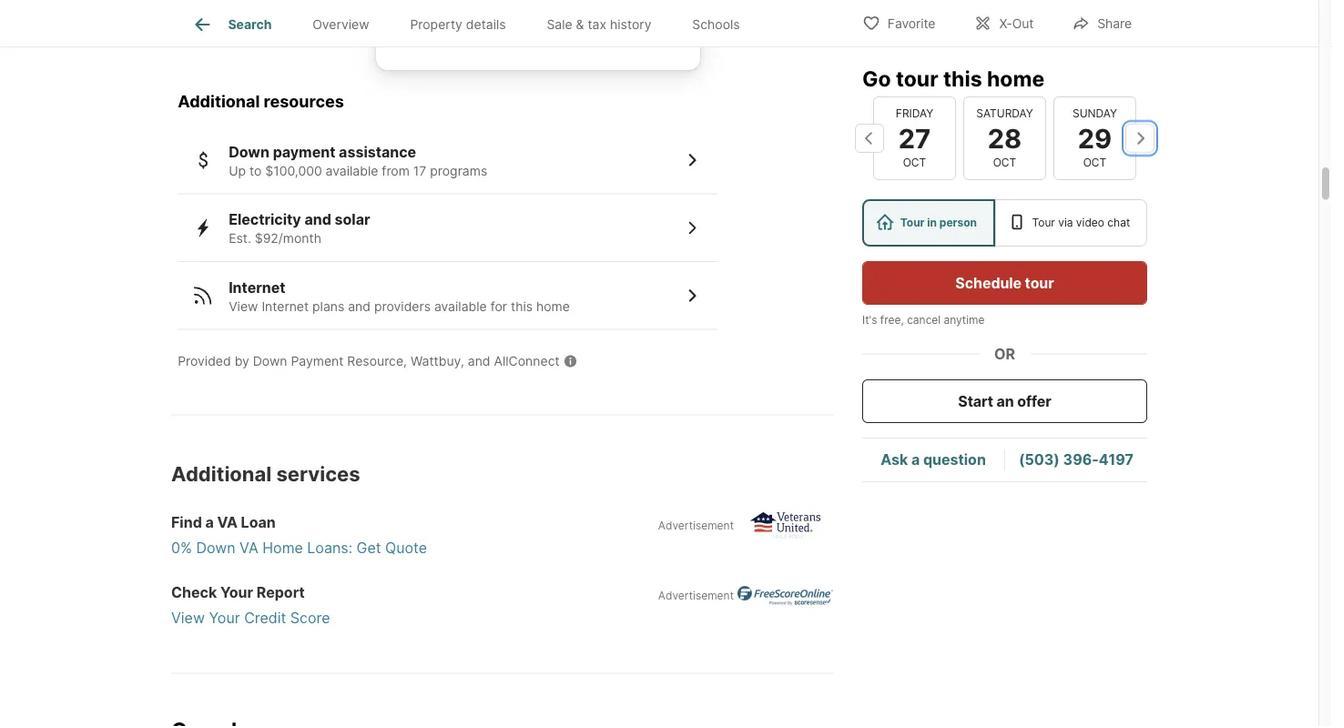 Task type: describe. For each thing, give the bounding box(es) containing it.
go tour this home
[[863, 66, 1045, 91]]

ask
[[881, 451, 908, 469]]

1 vertical spatial down
[[253, 354, 287, 369]]

cancel
[[907, 314, 941, 327]]

friday
[[896, 107, 934, 120]]

$100,000
[[265, 163, 322, 179]]

to
[[250, 163, 262, 179]]

tour for tour via video chat
[[1033, 216, 1056, 230]]

0% down va home loans: get quote link
[[171, 538, 845, 560]]

home inside internet view internet plans and providers available for this home
[[537, 299, 570, 314]]

lightbulb icon image
[[398, 0, 435, 37]]

4197
[[1099, 451, 1134, 469]]

previous image
[[855, 124, 885, 153]]

an
[[997, 393, 1014, 410]]

search
[[228, 17, 272, 32]]

lightbulb icon element
[[398, 0, 449, 48]]

ask a question
[[881, 451, 986, 469]]

tooltip containing find out the main costs involved in a home purchase in our
[[376, 0, 1039, 70]]

provided
[[178, 354, 231, 369]]

sale
[[547, 17, 573, 32]]

assistance
[[339, 143, 416, 161]]

check your report view your credit score
[[171, 584, 330, 628]]

advertisement for find a va loan 0% down va home loans: get quote
[[658, 519, 734, 532]]

overview tab
[[292, 3, 390, 46]]

schedule
[[956, 274, 1022, 292]]

go
[[863, 66, 891, 91]]

for
[[491, 299, 507, 314]]

share
[[1098, 16, 1132, 31]]

additional services
[[171, 462, 360, 487]]

find out the main costs involved in a home purchase in our
[[449, 0, 668, 32]]

est.
[[229, 231, 251, 246]]

out
[[479, 0, 498, 16]]

tour for tour in person
[[901, 216, 925, 230]]

advertisement for check your report view your credit score
[[658, 589, 734, 603]]

check
[[171, 584, 217, 602]]

29
[[1078, 122, 1112, 154]]

favorite
[[888, 16, 936, 31]]

overview
[[313, 17, 369, 32]]

a for ask a question
[[912, 451, 920, 469]]

sunday
[[1073, 107, 1118, 120]]

view your credit score link
[[171, 608, 845, 630]]

friday 27 oct
[[896, 107, 934, 169]]

history
[[610, 17, 652, 32]]

start
[[959, 393, 994, 410]]

buying
[[623, 16, 666, 32]]

396-
[[1064, 451, 1099, 469]]

schools
[[693, 17, 740, 32]]

a inside the find out the main costs involved in a home purchase in our
[[661, 0, 668, 16]]

payment
[[273, 143, 336, 161]]

electricity and solar est. $92/month
[[229, 211, 370, 246]]

0 vertical spatial internet
[[229, 279, 286, 297]]

(503)
[[1019, 451, 1060, 469]]

tab list containing search
[[171, 0, 775, 46]]

a for find a va loan 0% down va home loans: get quote
[[205, 514, 214, 532]]

saturday
[[977, 107, 1034, 120]]

0 vertical spatial your
[[220, 584, 253, 602]]

1 horizontal spatial in
[[647, 0, 658, 16]]

home inside home buying guide.
[[583, 16, 620, 32]]

additional resources
[[178, 92, 344, 112]]

home inside the find out the main costs involved in a home purchase in our
[[449, 16, 483, 32]]

tour via video chat
[[1033, 216, 1131, 230]]

involved
[[594, 0, 644, 16]]

video
[[1077, 216, 1105, 230]]

&
[[576, 17, 584, 32]]

main
[[525, 0, 554, 16]]

property details
[[410, 17, 506, 32]]

additional for additional services
[[171, 462, 272, 487]]

it's
[[863, 314, 878, 327]]

get
[[357, 540, 381, 557]]

available for internet
[[434, 299, 487, 314]]

start an offer
[[959, 393, 1052, 410]]

and inside internet view internet plans and providers available for this home
[[348, 299, 371, 314]]

(503) 396-4197 link
[[1019, 451, 1134, 469]]

credit
[[244, 610, 286, 628]]

x-out
[[1000, 16, 1034, 31]]

tour in person option
[[863, 199, 995, 247]]

2 horizontal spatial home
[[987, 66, 1045, 91]]

tour in person
[[901, 216, 977, 230]]

by
[[235, 354, 249, 369]]

costs
[[557, 0, 590, 16]]

view inside check your report view your credit score
[[171, 610, 205, 628]]



Task type: vqa. For each thing, say whether or not it's contained in the screenshot.
the bottommost available
yes



Task type: locate. For each thing, give the bounding box(es) containing it.
property details tab
[[390, 3, 527, 46]]

via
[[1059, 216, 1074, 230]]

home buying guide.
[[449, 16, 666, 48]]

your down 'check' at the left
[[209, 610, 240, 628]]

details
[[466, 17, 506, 32]]

1 horizontal spatial oct
[[994, 156, 1017, 169]]

1 vertical spatial your
[[209, 610, 240, 628]]

down
[[229, 143, 270, 161], [253, 354, 287, 369], [196, 540, 236, 557]]

share button
[[1057, 4, 1148, 41]]

up
[[229, 163, 246, 179]]

find a va loan 0% down va home loans: get quote
[[171, 514, 427, 557]]

0 horizontal spatial in
[[546, 16, 556, 32]]

0 vertical spatial available
[[326, 163, 378, 179]]

next image
[[1126, 124, 1155, 153]]

list box containing tour in person
[[863, 199, 1148, 247]]

and inside electricity and solar est. $92/month
[[305, 211, 331, 229]]

(503) 396-4197
[[1019, 451, 1134, 469]]

oct for 27
[[903, 156, 927, 169]]

our
[[560, 16, 579, 32]]

1 horizontal spatial va
[[240, 540, 258, 557]]

1 vertical spatial find
[[171, 514, 202, 532]]

1 oct from the left
[[903, 156, 927, 169]]

1 vertical spatial this
[[511, 299, 533, 314]]

in up buying on the top left
[[647, 0, 658, 16]]

guide.
[[449, 32, 490, 48]]

down right by
[[253, 354, 287, 369]]

plans
[[312, 299, 345, 314]]

0 horizontal spatial oct
[[903, 156, 927, 169]]

0 horizontal spatial tour
[[896, 66, 939, 91]]

1 vertical spatial in
[[546, 16, 556, 32]]

a right ask
[[912, 451, 920, 469]]

down up to
[[229, 143, 270, 161]]

x-
[[1000, 16, 1013, 31]]

providers
[[374, 299, 431, 314]]

this right for
[[511, 299, 533, 314]]

down payment assistance up to $100,000 available from 17 programs
[[229, 143, 488, 179]]

0 vertical spatial and
[[305, 211, 331, 229]]

sale & tax history
[[547, 17, 652, 32]]

loan
[[241, 514, 276, 532]]

oct inside "saturday 28 oct"
[[994, 156, 1017, 169]]

1 horizontal spatial view
[[229, 299, 258, 314]]

provided by down payment resource, wattbuy, and allconnect
[[178, 354, 560, 369]]

find for find out the main costs involved in a home purchase in our
[[449, 0, 475, 16]]

tour via video chat option
[[995, 199, 1148, 247]]

2 oct from the left
[[994, 156, 1017, 169]]

1 vertical spatial additional
[[171, 462, 272, 487]]

1 vertical spatial view
[[171, 610, 205, 628]]

schools tab
[[672, 3, 761, 46]]

0 vertical spatial find
[[449, 0, 475, 16]]

home inside find a va loan 0% down va home loans: get quote
[[263, 540, 303, 557]]

tour inside 'button'
[[1025, 274, 1055, 292]]

0 horizontal spatial a
[[205, 514, 214, 532]]

0 horizontal spatial find
[[171, 514, 202, 532]]

2 horizontal spatial in
[[928, 216, 937, 230]]

1 tour from the left
[[901, 216, 925, 230]]

payment
[[291, 354, 344, 369]]

property
[[410, 17, 463, 32]]

sale & tax history tab
[[527, 3, 672, 46]]

down inside down payment assistance up to $100,000 available from 17 programs
[[229, 143, 270, 161]]

offer
[[1018, 393, 1052, 410]]

home
[[583, 16, 620, 32], [263, 540, 303, 557]]

person
[[940, 216, 977, 230]]

a up buying on the top left
[[661, 0, 668, 16]]

schedule tour button
[[863, 261, 1148, 305]]

1 horizontal spatial home
[[583, 16, 620, 32]]

oct for 28
[[994, 156, 1017, 169]]

available
[[326, 163, 378, 179], [434, 299, 487, 314]]

the
[[502, 0, 522, 16]]

find up property details
[[449, 0, 475, 16]]

list box
[[863, 199, 1148, 247]]

tour left via
[[1033, 216, 1056, 230]]

tooltip
[[376, 0, 1039, 70]]

1 vertical spatial home
[[263, 540, 303, 557]]

home up guide.
[[449, 16, 483, 32]]

down inside find a va loan 0% down va home loans: get quote
[[196, 540, 236, 557]]

1 horizontal spatial a
[[661, 0, 668, 16]]

in left person
[[928, 216, 937, 230]]

solar
[[335, 211, 370, 229]]

this
[[944, 66, 983, 91], [511, 299, 533, 314]]

home right for
[[537, 299, 570, 314]]

0 vertical spatial additional
[[178, 92, 260, 112]]

view inside internet view internet plans and providers available for this home
[[229, 299, 258, 314]]

home down 'involved'
[[583, 16, 620, 32]]

2 vertical spatial down
[[196, 540, 236, 557]]

home down loan
[[263, 540, 303, 557]]

additional for additional resources
[[178, 92, 260, 112]]

find inside the find out the main costs involved in a home purchase in our
[[449, 0, 475, 16]]

0 vertical spatial home
[[449, 16, 483, 32]]

oct inside friday 27 oct
[[903, 156, 927, 169]]

home buying guide. link
[[449, 16, 666, 48]]

0 horizontal spatial va
[[217, 514, 238, 532]]

2 vertical spatial a
[[205, 514, 214, 532]]

from
[[382, 163, 410, 179]]

question
[[924, 451, 986, 469]]

in inside option
[[928, 216, 937, 230]]

find for find a va loan 0% down va home loans: get quote
[[171, 514, 202, 532]]

tour right the schedule
[[1025, 274, 1055, 292]]

1 vertical spatial a
[[912, 451, 920, 469]]

this inside internet view internet plans and providers available for this home
[[511, 299, 533, 314]]

in left our at left top
[[546, 16, 556, 32]]

oct for 29
[[1084, 156, 1107, 169]]

0%
[[171, 540, 192, 557]]

va left loan
[[217, 514, 238, 532]]

or
[[995, 345, 1016, 363]]

1 vertical spatial tour
[[1025, 274, 1055, 292]]

1 horizontal spatial home
[[537, 299, 570, 314]]

0 vertical spatial in
[[647, 0, 658, 16]]

1 vertical spatial internet
[[262, 299, 309, 314]]

1 vertical spatial advertisement
[[658, 589, 734, 603]]

va
[[217, 514, 238, 532], [240, 540, 258, 557]]

1 horizontal spatial available
[[434, 299, 487, 314]]

1 vertical spatial and
[[348, 299, 371, 314]]

view down 'check' at the left
[[171, 610, 205, 628]]

0 vertical spatial view
[[229, 299, 258, 314]]

oct down 28
[[994, 156, 1017, 169]]

$92/month
[[255, 231, 322, 246]]

tour
[[896, 66, 939, 91], [1025, 274, 1055, 292]]

2 vertical spatial in
[[928, 216, 937, 230]]

available down assistance
[[326, 163, 378, 179]]

electricity
[[229, 211, 301, 229]]

1 horizontal spatial tour
[[1033, 216, 1056, 230]]

0 horizontal spatial view
[[171, 610, 205, 628]]

2 horizontal spatial and
[[468, 354, 491, 369]]

0 vertical spatial a
[[661, 0, 668, 16]]

tour for go
[[896, 66, 939, 91]]

it's free, cancel anytime
[[863, 314, 985, 327]]

free,
[[881, 314, 904, 327]]

1 horizontal spatial tour
[[1025, 274, 1055, 292]]

your up credit
[[220, 584, 253, 602]]

17
[[413, 163, 427, 179]]

oct down 29
[[1084, 156, 1107, 169]]

allconnect
[[494, 354, 560, 369]]

find inside find a va loan 0% down va home loans: get quote
[[171, 514, 202, 532]]

2 vertical spatial home
[[537, 299, 570, 314]]

0 horizontal spatial home
[[263, 540, 303, 557]]

services
[[276, 462, 360, 487]]

tour left person
[[901, 216, 925, 230]]

2 horizontal spatial a
[[912, 451, 920, 469]]

additional
[[178, 92, 260, 112], [171, 462, 272, 487]]

available inside down payment assistance up to $100,000 available from 17 programs
[[326, 163, 378, 179]]

advertisement
[[658, 519, 734, 532], [658, 589, 734, 603]]

1 horizontal spatial find
[[449, 0, 475, 16]]

2 vertical spatial and
[[468, 354, 491, 369]]

1 horizontal spatial this
[[944, 66, 983, 91]]

start an offer button
[[863, 380, 1148, 424]]

0 horizontal spatial tour
[[901, 216, 925, 230]]

0 vertical spatial advertisement
[[658, 519, 734, 532]]

tour up 'friday'
[[896, 66, 939, 91]]

this up saturday
[[944, 66, 983, 91]]

view up by
[[229, 299, 258, 314]]

1 vertical spatial available
[[434, 299, 487, 314]]

0 vertical spatial va
[[217, 514, 238, 532]]

tour for schedule
[[1025, 274, 1055, 292]]

quote
[[385, 540, 427, 557]]

1 vertical spatial va
[[240, 540, 258, 557]]

search link
[[192, 14, 272, 36]]

down right 0%
[[196, 540, 236, 557]]

saturday 28 oct
[[977, 107, 1034, 169]]

internet view internet plans and providers available for this home
[[229, 279, 570, 314]]

2 horizontal spatial oct
[[1084, 156, 1107, 169]]

0 vertical spatial home
[[583, 16, 620, 32]]

purchase
[[486, 16, 542, 32]]

0 vertical spatial down
[[229, 143, 270, 161]]

0 vertical spatial tour
[[896, 66, 939, 91]]

schedule tour
[[956, 274, 1055, 292]]

internet left plans
[[262, 299, 309, 314]]

0 horizontal spatial and
[[305, 211, 331, 229]]

1 vertical spatial home
[[987, 66, 1045, 91]]

0 horizontal spatial available
[[326, 163, 378, 179]]

additional up up
[[178, 92, 260, 112]]

programs
[[430, 163, 488, 179]]

out
[[1013, 16, 1034, 31]]

28
[[988, 122, 1022, 154]]

available for assistance
[[326, 163, 378, 179]]

oct down 27
[[903, 156, 927, 169]]

resource,
[[347, 354, 407, 369]]

2 tour from the left
[[1033, 216, 1056, 230]]

3 oct from the left
[[1084, 156, 1107, 169]]

a inside find a va loan 0% down va home loans: get quote
[[205, 514, 214, 532]]

home
[[449, 16, 483, 32], [987, 66, 1045, 91], [537, 299, 570, 314]]

va down loan
[[240, 540, 258, 557]]

tour
[[901, 216, 925, 230], [1033, 216, 1056, 230]]

loans:
[[307, 540, 353, 557]]

internet
[[229, 279, 286, 297], [262, 299, 309, 314]]

view
[[229, 299, 258, 314], [171, 610, 205, 628]]

favorite button
[[847, 4, 951, 41]]

resources
[[264, 92, 344, 112]]

chat
[[1108, 216, 1131, 230]]

0 horizontal spatial this
[[511, 299, 533, 314]]

None button
[[874, 96, 956, 180], [964, 96, 1047, 180], [1054, 96, 1137, 180], [874, 96, 956, 180], [964, 96, 1047, 180], [1054, 96, 1137, 180]]

a left loan
[[205, 514, 214, 532]]

home up saturday
[[987, 66, 1045, 91]]

available left for
[[434, 299, 487, 314]]

and left the solar
[[305, 211, 331, 229]]

and right plans
[[348, 299, 371, 314]]

0 horizontal spatial home
[[449, 16, 483, 32]]

tab list
[[171, 0, 775, 46]]

0 vertical spatial this
[[944, 66, 983, 91]]

27
[[899, 122, 931, 154]]

anytime
[[944, 314, 985, 327]]

2 advertisement from the top
[[658, 589, 734, 603]]

your
[[220, 584, 253, 602], [209, 610, 240, 628]]

find up 0%
[[171, 514, 202, 532]]

additional up loan
[[171, 462, 272, 487]]

oct inside sunday 29 oct
[[1084, 156, 1107, 169]]

sunday 29 oct
[[1073, 107, 1118, 169]]

report
[[257, 584, 305, 602]]

1 advertisement from the top
[[658, 519, 734, 532]]

and right wattbuy,
[[468, 354, 491, 369]]

find
[[449, 0, 475, 16], [171, 514, 202, 532]]

available inside internet view internet plans and providers available for this home
[[434, 299, 487, 314]]

internet down 'est.'
[[229, 279, 286, 297]]

1 horizontal spatial and
[[348, 299, 371, 314]]



